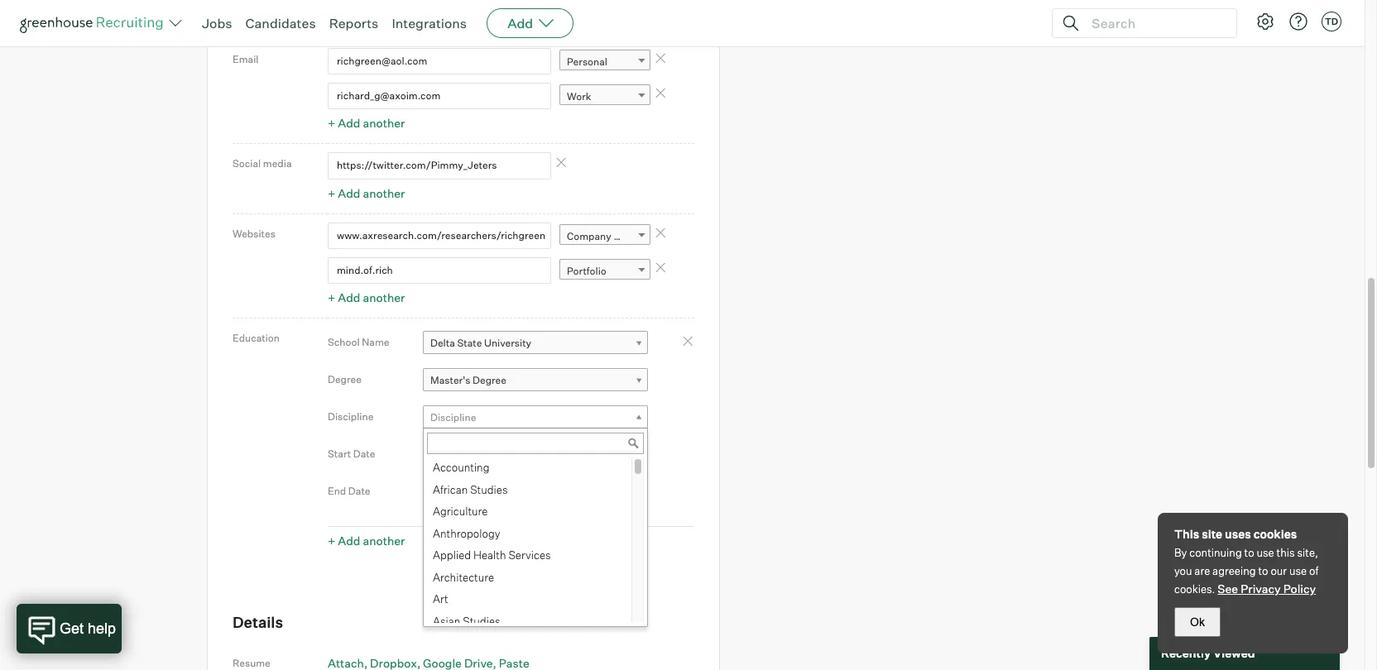 Task type: locate. For each thing, give the bounding box(es) containing it.
state
[[457, 337, 482, 350]]

african studies
[[433, 483, 508, 497]]

4 + add another link from the top
[[328, 291, 405, 305]]

integrations link
[[392, 15, 467, 31]]

+ add another for websites
[[328, 291, 405, 305]]

4 + from the top
[[328, 291, 335, 305]]

date right start
[[353, 448, 375, 461]]

discipline down master's
[[430, 412, 476, 424]]

attach dropbox google drive paste
[[328, 656, 530, 671]]

add inside websites element
[[338, 291, 361, 305]]

1 horizontal spatial discipline
[[430, 412, 476, 424]]

3 + from the top
[[328, 186, 335, 200]]

this site uses cookies
[[1175, 527, 1297, 541]]

YYYY text field
[[467, 478, 516, 505]]

to left our
[[1259, 565, 1269, 578]]

0 vertical spatial studies
[[470, 483, 508, 497]]

art option
[[427, 590, 632, 612]]

0 horizontal spatial use
[[1257, 546, 1275, 560]]

use left of
[[1290, 565, 1307, 578]]

date right end
[[348, 486, 371, 498]]

add for websites
[[338, 291, 361, 305]]

1 vertical spatial use
[[1290, 565, 1307, 578]]

start date
[[328, 448, 375, 461]]

4 + add another from the top
[[328, 291, 405, 305]]

5 + from the top
[[328, 534, 335, 548]]

use
[[1257, 546, 1275, 560], [1290, 565, 1307, 578]]

3 + add another link from the top
[[328, 186, 405, 200]]

+ for websites
[[328, 291, 335, 305]]

work link
[[560, 85, 651, 109]]

discipline
[[328, 411, 374, 423], [430, 412, 476, 424]]

use left this
[[1257, 546, 1275, 560]]

+ add another link
[[328, 11, 405, 25], [328, 116, 405, 130], [328, 186, 405, 200], [328, 291, 405, 305], [328, 534, 405, 548]]

this
[[1277, 546, 1295, 560]]

accounting
[[433, 461, 490, 475]]

education element
[[328, 324, 695, 553]]

1 vertical spatial date
[[348, 486, 371, 498]]

+ add another
[[328, 11, 405, 25], [328, 116, 405, 130], [328, 186, 405, 200], [328, 291, 405, 305], [328, 534, 405, 548]]

viewed
[[1214, 647, 1256, 661]]

studies right asian
[[463, 615, 501, 628]]

another inside education element
[[363, 534, 405, 548]]

see
[[1218, 582, 1239, 596]]

studies
[[470, 483, 508, 497], [463, 615, 501, 628]]

candidates
[[245, 15, 316, 31]]

end date
[[328, 486, 371, 498]]

+ add another link for education
[[328, 534, 405, 548]]

0 horizontal spatial to
[[1245, 546, 1255, 560]]

another inside websites element
[[363, 291, 405, 305]]

2 another from the top
[[363, 116, 405, 130]]

+ add another inside websites element
[[328, 291, 405, 305]]

another for email
[[363, 116, 405, 130]]

5 + add another from the top
[[328, 534, 405, 548]]

integrations
[[392, 15, 467, 31]]

of
[[1310, 565, 1319, 578]]

google
[[423, 656, 462, 671]]

+ inside education element
[[328, 534, 335, 548]]

2 + add another from the top
[[328, 116, 405, 130]]

architecture
[[433, 571, 494, 584]]

privacy
[[1241, 582, 1281, 596]]

resume
[[233, 657, 271, 670]]

paste link
[[499, 656, 530, 671]]

site
[[1202, 527, 1223, 541]]

+ inside websites element
[[328, 291, 335, 305]]

another
[[363, 11, 405, 25], [363, 116, 405, 130], [363, 186, 405, 200], [363, 291, 405, 305], [363, 534, 405, 548]]

attach link
[[328, 656, 368, 671]]

1 + from the top
[[328, 11, 335, 25]]

0 horizontal spatial discipline
[[328, 411, 374, 423]]

1 another from the top
[[363, 11, 405, 25]]

by continuing to use this site, you are agreeing to our use of cookies.
[[1175, 546, 1319, 596]]

candidates link
[[245, 15, 316, 31]]

uses
[[1225, 527, 1252, 541]]

3 another from the top
[[363, 186, 405, 200]]

+ add another inside education element
[[328, 534, 405, 548]]

+ add another link for social media
[[328, 186, 405, 200]]

studies down accounting
[[470, 483, 508, 497]]

+
[[328, 11, 335, 25], [328, 116, 335, 130], [328, 186, 335, 200], [328, 291, 335, 305], [328, 534, 335, 548]]

1 vertical spatial studies
[[463, 615, 501, 628]]

discipline up start date
[[328, 411, 374, 423]]

+ add another link for websites
[[328, 291, 405, 305]]

list box
[[424, 458, 644, 634]]

2 + add another link from the top
[[328, 116, 405, 130]]

anthropology
[[433, 527, 501, 540]]

site,
[[1298, 546, 1319, 560]]

attach
[[328, 656, 364, 671]]

asian studies option
[[427, 612, 632, 634]]

5 + add another link from the top
[[328, 534, 405, 548]]

master's
[[430, 374, 471, 387]]

our
[[1271, 565, 1287, 578]]

greenhouse recruiting image
[[20, 13, 169, 33]]

see privacy policy
[[1218, 582, 1316, 596]]

configure image
[[1256, 12, 1276, 31]]

MM text field
[[423, 441, 464, 468]]

personal
[[567, 55, 608, 68]]

discipline link
[[423, 406, 648, 430]]

to
[[1245, 546, 1255, 560], [1259, 565, 1269, 578]]

ok button
[[1175, 608, 1221, 637]]

delta state university link
[[423, 331, 648, 355]]

None text field
[[328, 0, 551, 5], [328, 83, 551, 110], [328, 153, 551, 179], [328, 258, 551, 284], [328, 0, 551, 5], [328, 83, 551, 110], [328, 153, 551, 179], [328, 258, 551, 284]]

services
[[509, 549, 551, 562]]

applied health services
[[433, 549, 551, 562]]

drive
[[464, 656, 493, 671]]

media
[[263, 158, 292, 170]]

add inside popup button
[[508, 15, 533, 31]]

african
[[433, 483, 468, 497]]

accounting option
[[427, 458, 632, 480]]

degree down delta state university on the bottom left of page
[[473, 374, 507, 387]]

continuing
[[1190, 546, 1242, 560]]

reports link
[[329, 15, 379, 31]]

None text field
[[328, 48, 551, 74], [328, 222, 551, 249], [427, 433, 644, 455], [328, 48, 551, 74], [328, 222, 551, 249], [427, 433, 644, 455]]

+ add another for email
[[328, 116, 405, 130]]

1 horizontal spatial use
[[1290, 565, 1307, 578]]

to down uses
[[1245, 546, 1255, 560]]

add inside education element
[[338, 534, 361, 548]]

degree down the school
[[328, 374, 362, 386]]

2 + from the top
[[328, 116, 335, 130]]

date
[[353, 448, 375, 461], [348, 486, 371, 498]]

4 another from the top
[[363, 291, 405, 305]]

paste
[[499, 656, 530, 671]]

degree
[[328, 374, 362, 386], [473, 374, 507, 387]]

end
[[328, 486, 346, 498]]

5 another from the top
[[363, 534, 405, 548]]

0 vertical spatial date
[[353, 448, 375, 461]]

are
[[1195, 565, 1211, 578]]

1 vertical spatial to
[[1259, 565, 1269, 578]]

add
[[338, 11, 361, 25], [508, 15, 533, 31], [338, 116, 361, 130], [338, 186, 361, 200], [338, 291, 361, 305], [338, 534, 361, 548]]

3 + add another from the top
[[328, 186, 405, 200]]

add button
[[487, 8, 574, 38]]

social media
[[233, 158, 292, 170]]

university
[[484, 337, 532, 350]]

1 horizontal spatial to
[[1259, 565, 1269, 578]]



Task type: describe. For each thing, give the bounding box(es) containing it.
architecture option
[[427, 568, 632, 590]]

website
[[614, 230, 652, 243]]

personal link
[[560, 49, 651, 74]]

company website
[[567, 230, 652, 243]]

you
[[1175, 565, 1193, 578]]

date for start date
[[353, 448, 375, 461]]

start
[[328, 448, 351, 461]]

+ add another link for email
[[328, 116, 405, 130]]

list box containing accounting
[[424, 458, 644, 634]]

ok
[[1191, 616, 1205, 629]]

+ add another for social media
[[328, 186, 405, 200]]

1 horizontal spatial degree
[[473, 374, 507, 387]]

date for end date
[[348, 486, 371, 498]]

agriculture option
[[427, 502, 632, 524]]

+ add another for education
[[328, 534, 405, 548]]

agreeing
[[1213, 565, 1256, 578]]

jobs
[[202, 15, 232, 31]]

portfolio
[[567, 265, 607, 278]]

school
[[328, 337, 360, 349]]

1 + add another from the top
[[328, 11, 405, 25]]

studies for asian studies
[[463, 615, 501, 628]]

asian
[[433, 615, 461, 628]]

0 vertical spatial use
[[1257, 546, 1275, 560]]

applied health services option
[[427, 546, 632, 568]]

education
[[233, 332, 280, 345]]

MM text field
[[423, 478, 464, 505]]

portfolio link
[[560, 259, 651, 283]]

studies for african studies
[[470, 483, 508, 497]]

reports
[[329, 15, 379, 31]]

see privacy policy link
[[1218, 582, 1316, 596]]

YYYY text field
[[467, 441, 516, 468]]

dropbox link
[[370, 656, 421, 671]]

0 vertical spatial to
[[1245, 546, 1255, 560]]

art
[[433, 593, 448, 606]]

name
[[362, 337, 390, 349]]

1 + add another link from the top
[[328, 11, 405, 25]]

google drive link
[[423, 656, 497, 671]]

td
[[1325, 16, 1339, 27]]

this
[[1175, 527, 1200, 541]]

another for websites
[[363, 291, 405, 305]]

company
[[567, 230, 612, 243]]

agriculture
[[433, 505, 488, 519]]

0 horizontal spatial degree
[[328, 374, 362, 386]]

recently
[[1162, 647, 1211, 661]]

school name
[[328, 337, 390, 349]]

anthropology option
[[427, 524, 632, 546]]

td button
[[1322, 12, 1342, 31]]

add for education
[[338, 534, 361, 548]]

cookies.
[[1175, 583, 1216, 596]]

by
[[1175, 546, 1188, 560]]

another for education
[[363, 534, 405, 548]]

company website link
[[560, 224, 652, 248]]

websites
[[233, 227, 276, 240]]

delta
[[430, 337, 455, 350]]

cookies
[[1254, 527, 1297, 541]]

policy
[[1284, 582, 1316, 596]]

add for email
[[338, 116, 361, 130]]

work
[[567, 90, 592, 103]]

another for social media
[[363, 186, 405, 200]]

dropbox
[[370, 656, 417, 671]]

+ for email
[[328, 116, 335, 130]]

details
[[233, 614, 283, 632]]

websites element
[[328, 222, 695, 310]]

jobs link
[[202, 15, 232, 31]]

+ for social media
[[328, 186, 335, 200]]

+ for education
[[328, 534, 335, 548]]

Search text field
[[1088, 11, 1222, 35]]

email
[[233, 53, 259, 65]]

delta state university
[[430, 337, 532, 350]]

add for social media
[[338, 186, 361, 200]]

african studies option
[[427, 480, 632, 502]]

td button
[[1319, 8, 1345, 35]]

social
[[233, 158, 261, 170]]

applied
[[433, 549, 471, 562]]

asian studies
[[433, 615, 501, 628]]

master's degree link
[[423, 369, 648, 393]]

master's degree
[[430, 374, 507, 387]]

recently viewed
[[1162, 647, 1256, 661]]

health
[[474, 549, 506, 562]]



Task type: vqa. For each thing, say whether or not it's contained in the screenshot.
fifth + Add another link
yes



